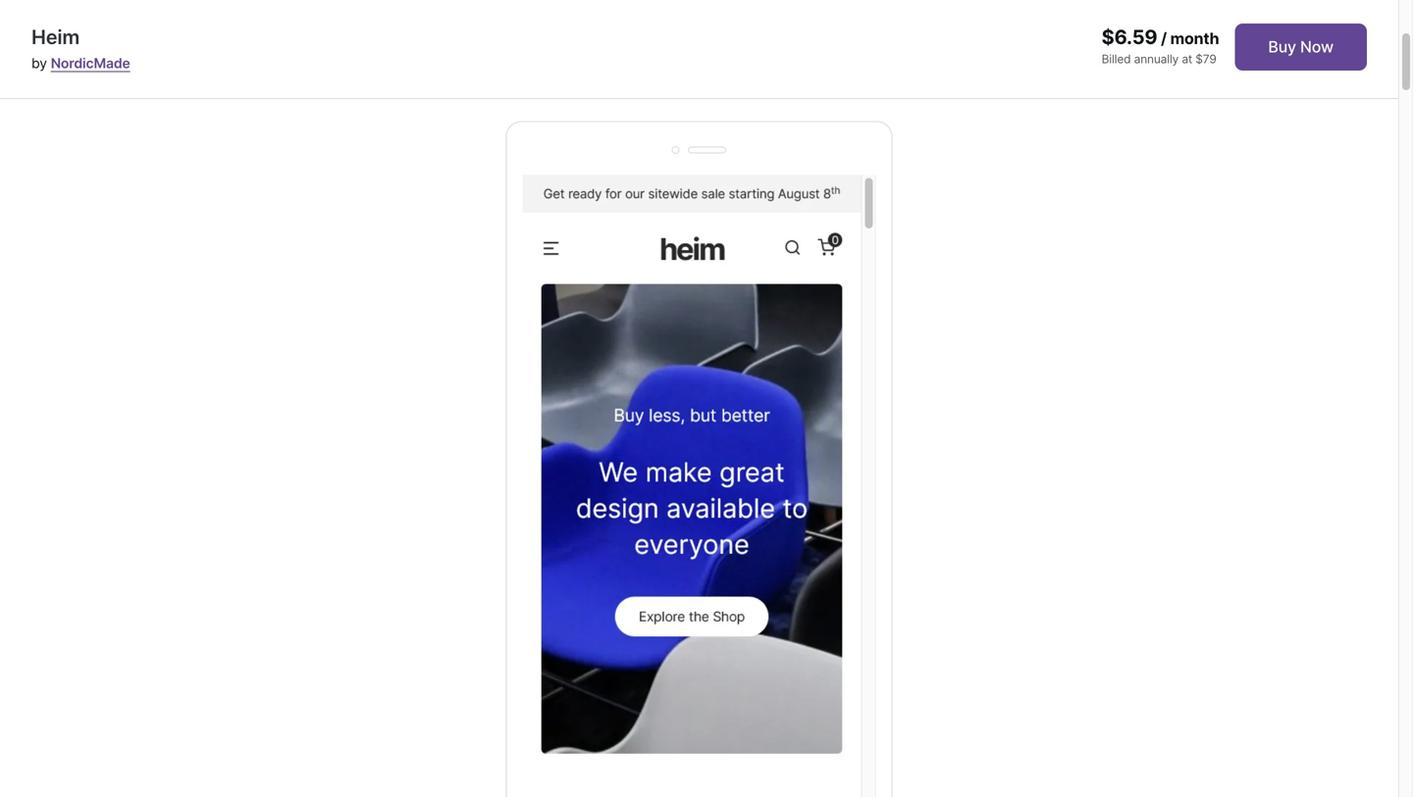 Task type: vqa. For each thing, say whether or not it's contained in the screenshot.
the option
no



Task type: describe. For each thing, give the bounding box(es) containing it.
/
[[1161, 29, 1167, 48]]

at
[[1182, 52, 1193, 66]]

$79
[[1196, 52, 1217, 66]]

heim
[[31, 25, 80, 49]]

heim by nordicmade
[[31, 25, 130, 72]]

buy now
[[1268, 37, 1334, 56]]

nordicmade
[[51, 55, 130, 72]]

now
[[1300, 37, 1334, 56]]

annually
[[1134, 52, 1179, 66]]

billed
[[1102, 52, 1131, 66]]

buy now link
[[1235, 24, 1367, 71]]

nordicmade link
[[51, 55, 130, 72]]



Task type: locate. For each thing, give the bounding box(es) containing it.
month
[[1170, 29, 1219, 48]]

$6.59
[[1102, 25, 1158, 49]]

by
[[31, 55, 47, 72]]

buy
[[1268, 37, 1296, 56]]

$6.59 / month billed annually at $79
[[1102, 25, 1219, 66]]



